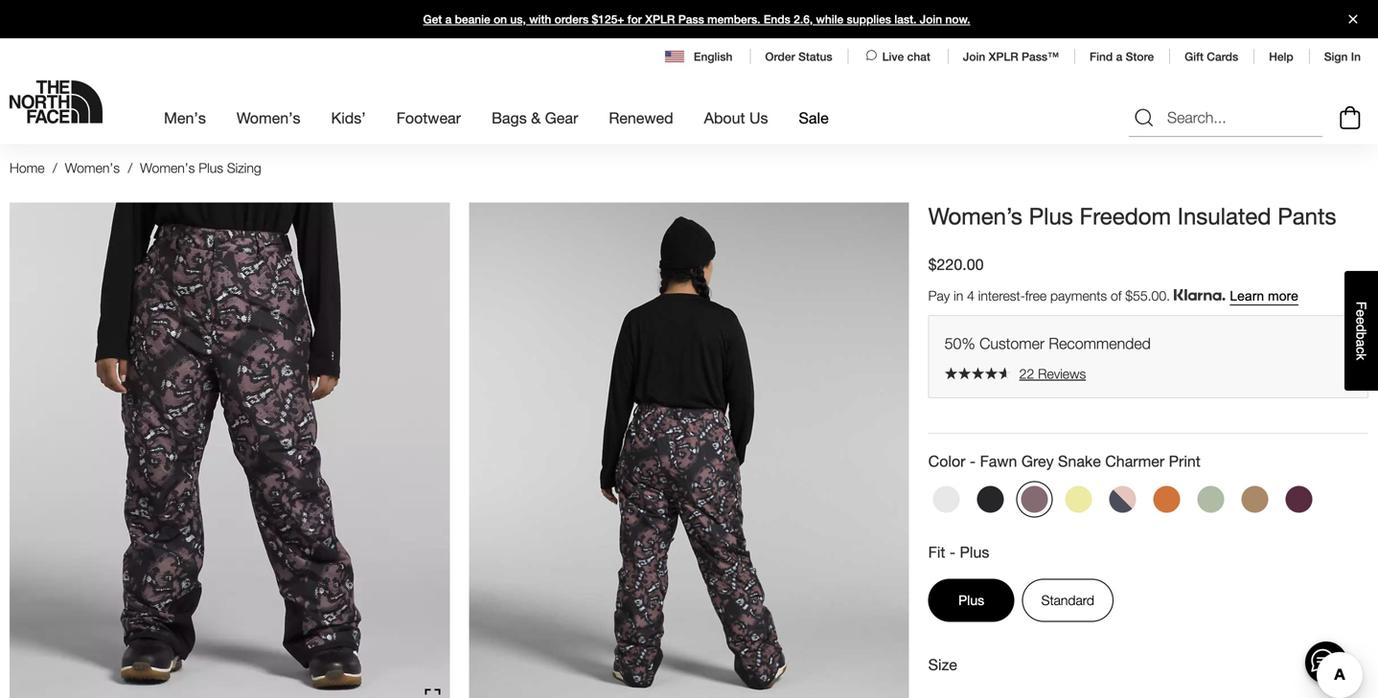 Task type: locate. For each thing, give the bounding box(es) containing it.
0 horizontal spatial a
[[445, 12, 452, 26]]

standard
[[1042, 593, 1095, 609]]

english link
[[665, 48, 735, 65]]

home / women's / women's plus sizing
[[10, 160, 261, 176]]

supplies
[[847, 12, 892, 26]]

Boysenberry radio
[[1281, 482, 1318, 518]]

0 horizontal spatial women's link
[[65, 160, 120, 176]]

1 vertical spatial a
[[1116, 50, 1123, 63]]

sign
[[1325, 50, 1348, 63]]

a right find
[[1116, 50, 1123, 63]]

footwear link
[[397, 92, 461, 144]]

live chat
[[883, 50, 931, 63]]

list box
[[929, 695, 1369, 699]]

/ left women's plus sizing 'link'
[[128, 160, 132, 176]]

renewed link
[[609, 92, 673, 144]]

plus
[[199, 160, 223, 176], [1029, 202, 1073, 230], [960, 543, 990, 562], [959, 593, 985, 609]]

4
[[967, 288, 975, 304]]

pass
[[678, 12, 704, 26]]

e up b
[[1354, 317, 1369, 325]]

0 horizontal spatial /
[[53, 160, 57, 176]]

22 reviews link
[[945, 366, 1353, 382]]

- right color
[[970, 452, 976, 471]]

status
[[799, 50, 833, 63]]

plus down fit - plus
[[959, 593, 985, 609]]

2 vertical spatial a
[[1354, 340, 1369, 347]]

women's link up sizing
[[237, 92, 301, 144]]

1 e from the top
[[1354, 310, 1369, 317]]

charmer
[[1106, 452, 1165, 471]]

gear
[[545, 109, 578, 127]]

last.
[[895, 12, 917, 26]]

women's right home link
[[65, 160, 120, 176]]

join right last.
[[920, 12, 942, 26]]

women's plus sizing link
[[140, 160, 261, 176]]

xplr
[[645, 12, 675, 26], [989, 50, 1019, 63]]

1 vertical spatial women's link
[[65, 160, 120, 176]]

women's link
[[237, 92, 301, 144], [65, 160, 120, 176]]

$220.00
[[929, 256, 984, 274]]

bags & gear
[[492, 109, 578, 127]]

1 horizontal spatial -
[[970, 452, 976, 471]]

0 horizontal spatial join
[[920, 12, 942, 26]]

1 horizontal spatial xplr
[[989, 50, 1019, 63]]

in
[[954, 288, 964, 304]]

1 horizontal spatial join
[[963, 50, 986, 63]]

fawn
[[980, 452, 1017, 471]]

women's down men's 'link'
[[140, 160, 195, 176]]

store
[[1126, 50, 1154, 63]]

join xplr pass™ link
[[963, 50, 1059, 63]]

boysenberry image
[[1286, 486, 1313, 513]]

1 horizontal spatial /
[[128, 160, 132, 176]]

of
[[1111, 288, 1122, 304]]

the north face home page image
[[10, 81, 103, 124]]

women's up sizing
[[237, 109, 301, 127]]

open full screen image
[[425, 690, 440, 699]]

live
[[883, 50, 904, 63]]

0 vertical spatial -
[[970, 452, 976, 471]]

TNF Black radio
[[973, 482, 1009, 518]]

/ right home link
[[53, 160, 57, 176]]

0 vertical spatial join
[[920, 12, 942, 26]]

50%
[[945, 335, 976, 353]]

sign in button
[[1325, 50, 1361, 63]]

plus inside button
[[959, 593, 985, 609]]

help
[[1269, 50, 1294, 63]]

Search search field
[[1129, 99, 1323, 137]]

2 horizontal spatial a
[[1354, 340, 1369, 347]]

e up d
[[1354, 310, 1369, 317]]

bags
[[492, 109, 527, 127]]

join down now.
[[963, 50, 986, 63]]

join xplr pass™
[[963, 50, 1059, 63]]

Mandarin radio
[[1149, 482, 1185, 518]]

Almond Butter radio
[[1237, 482, 1274, 518]]

a for get
[[445, 12, 452, 26]]

fawn grey snake charmer print image
[[1022, 486, 1048, 513]]

1 vertical spatial join
[[963, 50, 986, 63]]

english
[[694, 50, 733, 63]]

xplr right 'for'
[[645, 12, 675, 26]]

xplr left pass™
[[989, 50, 1019, 63]]

pay in 4 interest-free payments of $55.00.
[[929, 288, 1174, 304]]

join inside 'get a beanie on us, with orders $125+ for xplr pass members. ends 2.6, while supplies last. join now.' link
[[920, 12, 942, 26]]

-
[[970, 452, 976, 471], [950, 543, 956, 562]]

1 horizontal spatial a
[[1116, 50, 1123, 63]]

&
[[531, 109, 541, 127]]

in
[[1351, 50, 1361, 63]]

women's link right home link
[[65, 160, 120, 176]]

on
[[494, 12, 507, 26]]

learn more
[[1230, 289, 1299, 304]]

c
[[1354, 347, 1369, 354]]

women's
[[929, 202, 1023, 230]]

d
[[1354, 325, 1369, 332]]

2 e from the top
[[1354, 317, 1369, 325]]

orders
[[555, 12, 589, 26]]

find
[[1090, 50, 1113, 63]]

0 vertical spatial a
[[445, 12, 452, 26]]

1 vertical spatial -
[[950, 543, 956, 562]]

a inside 'get a beanie on us, with orders $125+ for xplr pass members. ends 2.6, while supplies last. join now.' link
[[445, 12, 452, 26]]

get
[[423, 12, 442, 26]]

sign in
[[1325, 50, 1361, 63]]

a
[[445, 12, 452, 26], [1116, 50, 1123, 63], [1354, 340, 1369, 347]]

close image
[[1341, 15, 1366, 23]]

search all image
[[1133, 106, 1156, 130]]

gardenia white image
[[933, 486, 960, 513]]

women's plus freedom insulated pants
[[929, 202, 1337, 230]]

print
[[1169, 452, 1201, 471]]

a right get
[[445, 12, 452, 26]]

Fawn Grey Snake Charmer Print radio
[[1017, 482, 1053, 518]]

order status
[[765, 50, 833, 63]]

learn more button
[[1230, 289, 1299, 305]]

about us
[[704, 109, 768, 127]]

0 vertical spatial women's link
[[237, 92, 301, 144]]

chat
[[907, 50, 931, 63]]

color
[[929, 452, 966, 471]]

almond butter image
[[1242, 486, 1269, 513]]

a up "k"
[[1354, 340, 1369, 347]]

/
[[53, 160, 57, 176], [128, 160, 132, 176]]

us
[[750, 109, 768, 127]]

while
[[816, 12, 844, 26]]

home link
[[10, 160, 45, 176]]

plus right fit
[[960, 543, 990, 562]]

sale link
[[799, 92, 829, 144]]

get a beanie on us, with orders $125+ for xplr pass members. ends 2.6, while supplies last. join now. link
[[0, 0, 1378, 38]]

customer
[[980, 335, 1045, 353]]

sale
[[799, 109, 829, 127]]

1 horizontal spatial women's
[[140, 160, 195, 176]]

interest-
[[979, 288, 1026, 304]]

home
[[10, 160, 45, 176]]

0 horizontal spatial -
[[950, 543, 956, 562]]

2.6,
[[794, 12, 813, 26]]

- right fit
[[950, 543, 956, 562]]

e
[[1354, 310, 1369, 317], [1354, 317, 1369, 325]]

0 horizontal spatial xplr
[[645, 12, 675, 26]]



Task type: describe. For each thing, give the bounding box(es) containing it.
gift
[[1185, 50, 1204, 63]]

more
[[1268, 289, 1299, 304]]

about us link
[[704, 92, 768, 144]]

Pink Moss Faded Dye Camo Print radio
[[1105, 482, 1141, 518]]

get a beanie on us, with orders $125+ for xplr pass members. ends 2.6, while supplies last. join now.
[[423, 12, 971, 26]]

sun sprite image
[[1066, 486, 1092, 513]]

a inside "f e e d b a c k" button
[[1354, 340, 1369, 347]]

members.
[[708, 12, 761, 26]]

reviews
[[1038, 366, 1086, 382]]

men's
[[164, 109, 206, 127]]

tnf black image
[[977, 486, 1004, 513]]

22
[[1020, 366, 1035, 382]]

ends
[[764, 12, 791, 26]]

with
[[529, 12, 551, 26]]

1 / from the left
[[53, 160, 57, 176]]

about
[[704, 109, 745, 127]]

grey
[[1022, 452, 1054, 471]]

plus button
[[929, 579, 1015, 623]]

view cart image
[[1335, 104, 1366, 132]]

insulated
[[1178, 202, 1272, 230]]

recommended
[[1049, 335, 1151, 353]]

Gardenia White radio
[[929, 482, 965, 518]]

f e e d b a c k button
[[1345, 271, 1378, 391]]

mandarin image
[[1154, 486, 1181, 513]]

f
[[1354, 302, 1369, 310]]

for
[[628, 12, 642, 26]]

standard button
[[1023, 579, 1114, 623]]

footwear
[[397, 109, 461, 127]]

50% customer recommended
[[945, 335, 1151, 353]]

snake
[[1058, 452, 1101, 471]]

Misty Sage radio
[[1193, 482, 1230, 518]]

0 vertical spatial xplr
[[645, 12, 675, 26]]

misty sage image
[[1198, 486, 1225, 513]]

fit - plus
[[929, 543, 990, 562]]

fit
[[929, 543, 946, 562]]

1 vertical spatial xplr
[[989, 50, 1019, 63]]

color option group
[[929, 482, 1369, 526]]

size
[[929, 656, 958, 674]]

plus left sizing
[[199, 160, 223, 176]]

beanie
[[455, 12, 491, 26]]

pink moss faded dye camo print image
[[1110, 486, 1137, 513]]

sizing
[[227, 160, 261, 176]]

free
[[1026, 288, 1047, 304]]

1 horizontal spatial women's link
[[237, 92, 301, 144]]

klarna image
[[1174, 290, 1226, 301]]

find a store
[[1090, 50, 1154, 63]]

now.
[[946, 12, 971, 26]]

22 reviews
[[1020, 366, 1086, 382]]

kids' link
[[331, 92, 366, 144]]

k
[[1354, 354, 1369, 361]]

bags & gear link
[[492, 92, 578, 144]]

freedom
[[1080, 202, 1171, 230]]

renewed
[[609, 109, 673, 127]]

us,
[[510, 12, 526, 26]]

gift cards
[[1185, 50, 1239, 63]]

f e e d b a c k
[[1354, 302, 1369, 361]]

- for color
[[970, 452, 976, 471]]

payments
[[1051, 288, 1107, 304]]

help link
[[1269, 50, 1294, 63]]

color - fawn grey snake charmer print
[[929, 452, 1201, 471]]

men's link
[[164, 92, 206, 144]]

order
[[765, 50, 795, 63]]

gift cards link
[[1185, 50, 1239, 63]]

$125+
[[592, 12, 624, 26]]

plus left freedom
[[1029, 202, 1073, 230]]

0 horizontal spatial women's
[[65, 160, 120, 176]]

pants
[[1278, 202, 1337, 230]]

kids'
[[331, 109, 366, 127]]

order status link
[[765, 50, 833, 63]]

2 horizontal spatial women's
[[237, 109, 301, 127]]

2 / from the left
[[128, 160, 132, 176]]

b
[[1354, 332, 1369, 340]]

Sun Sprite radio
[[1061, 482, 1097, 518]]

pay
[[929, 288, 950, 304]]

learn
[[1230, 289, 1265, 304]]

- for fit
[[950, 543, 956, 562]]

find a store link
[[1090, 50, 1154, 63]]

a for find
[[1116, 50, 1123, 63]]

pass™
[[1022, 50, 1059, 63]]



Task type: vqa. For each thing, say whether or not it's contained in the screenshot.
'Fit - Plus' on the right bottom of the page
yes



